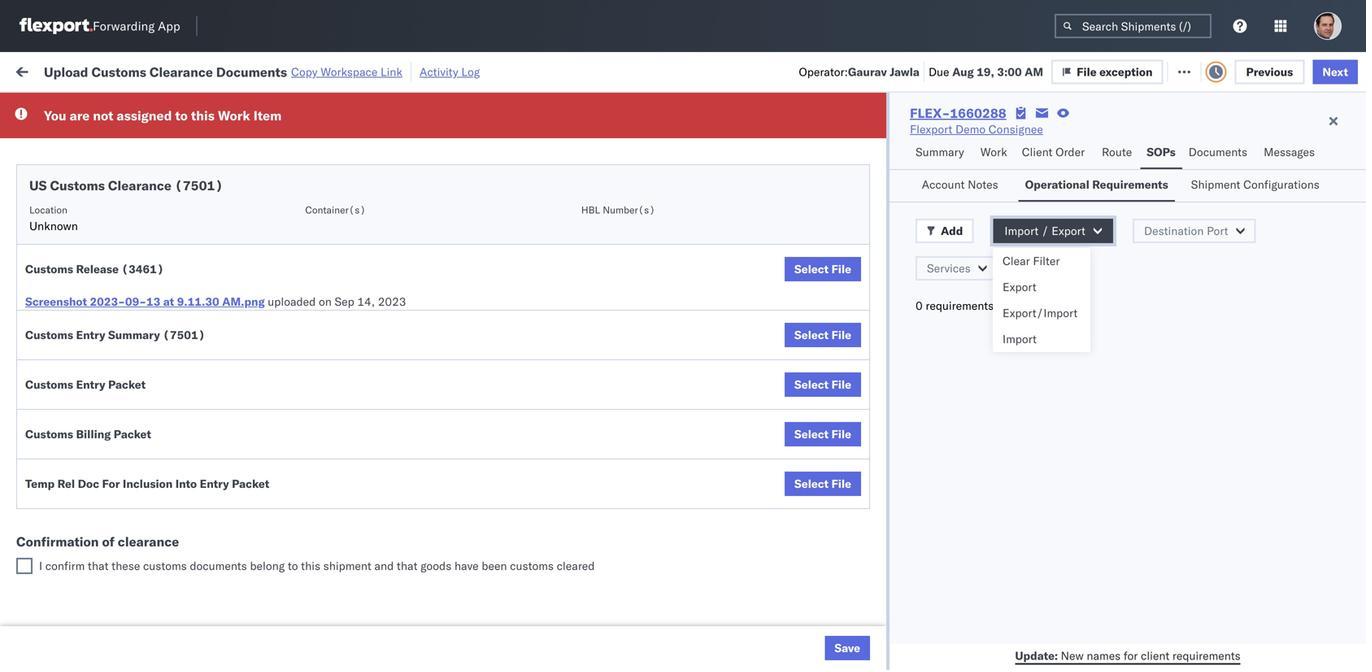 Task type: describe. For each thing, give the bounding box(es) containing it.
client order button
[[1016, 137, 1095, 169]]

flex-1660288 link
[[910, 105, 1007, 121]]

3 resize handle column header from the left
[[470, 126, 490, 670]]

action
[[1310, 63, 1346, 77]]

flex id button
[[864, 129, 978, 146]]

2023 right container(s)
[[381, 198, 409, 212]]

customs up customs billing packet
[[25, 377, 73, 392]]

2023 right 3,
[[376, 556, 404, 570]]

2 bookings from the top
[[709, 413, 757, 427]]

destination port
[[1144, 224, 1229, 238]]

1988285
[[933, 126, 982, 141]]

snooze
[[441, 133, 473, 145]]

list box containing clear filter
[[993, 248, 1091, 352]]

account notes button
[[915, 170, 1009, 202]]

cleared
[[557, 559, 595, 573]]

0 horizontal spatial on
[[319, 294, 332, 309]]

delivery down these
[[88, 627, 130, 641]]

1 vertical spatial to
[[288, 559, 298, 573]]

packet for customs entry packet
[[108, 377, 146, 392]]

4 bookings test consignee from the top
[[709, 627, 839, 642]]

resize handle column header for workitem
[[233, 126, 252, 670]]

documents for upload customs clearance documents
[[37, 241, 96, 255]]

client name button
[[595, 129, 685, 146]]

pm for upload customs clearance documents
[[289, 234, 307, 248]]

1 schedule from the top
[[37, 126, 86, 140]]

release
[[76, 262, 119, 276]]

operator: gaurav jawla
[[799, 64, 920, 79]]

10:30
[[262, 305, 294, 320]]

i confirm that these customs documents belong to this shipment and that goods have been customs cleared
[[39, 559, 595, 573]]

workitem button
[[10, 129, 236, 146]]

schedule pickup from los angeles, ca link for first schedule pickup from los angeles, ca button
[[37, 260, 231, 292]]

select file for temp rel doc for inclusion into entry packet
[[794, 477, 852, 491]]

1 that from the left
[[88, 559, 109, 573]]

status
[[88, 101, 116, 113]]

feb down deadline button
[[337, 162, 357, 176]]

5 ca from the top
[[37, 527, 53, 542]]

1 confirm pickup from los angeles, ca button from the top
[[37, 331, 231, 366]]

2 customs from the left
[[510, 559, 554, 573]]

by:
[[59, 100, 74, 114]]

unknown
[[29, 219, 78, 233]]

2 schedule delivery appointment from the top
[[37, 197, 200, 211]]

4 schedule from the top
[[37, 261, 86, 275]]

schedule delivery appointment link for 10:30 pm est, feb 21, 2023
[[37, 304, 200, 320]]

2 3:30 pm est, feb 17, 2023 from the top
[[262, 198, 409, 212]]

Search Shipments (/) text field
[[1055, 14, 1212, 38]]

2:59 am est, feb 28, 2023
[[262, 484, 410, 499]]

customs up screenshot
[[25, 262, 73, 276]]

2 vertical spatial entry
[[200, 477, 229, 491]]

3 ca from the top
[[37, 384, 53, 399]]

select for customs entry summary (7501)
[[794, 328, 829, 342]]

id
[[893, 133, 902, 145]]

6 ca from the top
[[37, 563, 53, 577]]

4 bookings from the top
[[709, 627, 757, 642]]

location
[[29, 204, 68, 216]]

new
[[1061, 649, 1084, 663]]

resize handle column header for container numbers
[[1080, 126, 1100, 670]]

delivery up customs entry summary (7501)
[[88, 305, 130, 319]]

blocked,
[[199, 101, 240, 113]]

and
[[374, 559, 394, 573]]

nyku9743990
[[1002, 126, 1082, 140]]

documents inside button
[[1189, 145, 1248, 159]]

entry for summary
[[76, 328, 105, 342]]

est, up 2:59 am est, feb 28, 2023
[[317, 449, 341, 463]]

feb left 21,
[[344, 305, 364, 320]]

2023 right 21,
[[388, 305, 416, 320]]

2023 down deadline button
[[381, 162, 409, 176]]

billing
[[76, 427, 111, 441]]

2 western from the top
[[849, 198, 891, 212]]

1 2001714 from the top
[[933, 162, 982, 176]]

4 appointment from the top
[[133, 627, 200, 641]]

confirm pickup from los angeles, ca link for first confirm pickup from los angeles, ca button from the bottom
[[37, 367, 231, 400]]

shipment configurations
[[1191, 177, 1320, 192]]

select file button for customs release (3461)
[[785, 257, 861, 281]]

am right 19,
[[1025, 64, 1044, 79]]

hbl number(s)
[[581, 204, 655, 216]]

feb left 25,
[[344, 449, 364, 463]]

pm for upload proof of delivery
[[296, 449, 314, 463]]

schedule pickup from los angeles, ca link for second schedule pickup from los angeles, ca button from the top of the page
[[37, 510, 231, 543]]

have
[[455, 559, 479, 573]]

fcl
[[534, 556, 555, 570]]

1 confirm from the top
[[37, 332, 79, 346]]

shipment
[[1191, 177, 1241, 192]]

confirmation
[[16, 534, 99, 550]]

2 schedule pickup from los angeles, ca link from the top
[[37, 475, 231, 507]]

pickup down upload proof of delivery button
[[88, 475, 124, 490]]

angeles, for 3rd schedule pickup from los angeles, ca link from the bottom
[[174, 475, 219, 490]]

select file for customs billing packet
[[794, 427, 852, 441]]

2 bookings test consignee from the top
[[709, 413, 839, 427]]

(7501) for customs entry summary (7501)
[[163, 328, 205, 342]]

for for ready
[[155, 101, 168, 113]]

messages
[[1264, 145, 1315, 159]]

1 western from the top
[[849, 162, 891, 176]]

am for 2:59 am est, feb 17, 2023
[[289, 126, 308, 141]]

1 schedule pickup from los angeles, ca button from the top
[[37, 260, 231, 294]]

3 ocean from the top
[[498, 556, 531, 570]]

10:30 pm est, feb 21, 2023
[[262, 305, 416, 320]]

1977428 for schedule delivery appointment
[[933, 305, 982, 320]]

customs up location
[[50, 177, 105, 194]]

due
[[929, 64, 949, 79]]

client
[[1141, 649, 1170, 663]]

mbl/mawb
[[1108, 133, 1164, 145]]

upload for proof
[[37, 448, 74, 462]]

progress
[[254, 101, 294, 113]]

am.png
[[222, 294, 265, 309]]

from down customs entry summary (7501)
[[120, 368, 144, 382]]

documents
[[190, 559, 247, 573]]

1 vertical spatial this
[[301, 559, 320, 573]]

customs entry summary (7501)
[[25, 328, 205, 342]]

upload customs clearance documents link
[[37, 224, 231, 257]]

select for customs entry packet
[[794, 377, 829, 392]]

0 horizontal spatial requirements
[[926, 298, 994, 313]]

copy
[[291, 65, 318, 79]]

flex-1977428 for schedule pickup from los angeles, ca
[[898, 270, 982, 284]]

2 schedule delivery appointment link from the top
[[37, 196, 200, 213]]

3,
[[362, 556, 373, 570]]

account inside 'button'
[[922, 177, 965, 192]]

schedule pickup from los angeles international airport button
[[37, 152, 231, 187]]

pickup down '2023-'
[[82, 332, 117, 346]]

est, right deadline
[[311, 126, 335, 141]]

products,
[[739, 126, 789, 141]]

pickup down "upload customs clearance documents"
[[88, 261, 124, 275]]

i
[[39, 559, 42, 573]]

maeu1234567 for schedule pickup from los angeles, ca
[[1002, 269, 1084, 283]]

import work button
[[130, 52, 211, 89]]

lcl for otter products - test account
[[534, 126, 554, 141]]

shipment configurations button
[[1185, 170, 1334, 202]]

from down 09-
[[120, 332, 144, 346]]

upload proof of delivery button
[[37, 447, 163, 465]]

select for customs billing packet
[[794, 427, 829, 441]]

forwarding
[[93, 18, 155, 34]]

0 requirements
[[916, 298, 994, 313]]

2 schedule delivery appointment button from the top
[[37, 196, 200, 214]]

file for customs entry summary (7501)
[[832, 328, 852, 342]]

are
[[70, 107, 90, 124]]

2 mawb1234 from the top
[[1108, 198, 1171, 212]]

flexport. image
[[20, 18, 93, 34]]

1 digital from the top
[[894, 162, 928, 176]]

clearance for upload customs clearance documents
[[126, 225, 178, 239]]

0 horizontal spatial to
[[175, 107, 188, 124]]

products
[[633, 126, 679, 141]]

batch action button
[[1251, 58, 1357, 83]]

feb left 20,
[[337, 234, 357, 248]]

mar
[[338, 556, 360, 570]]

import for import work
[[137, 63, 174, 77]]

09-
[[125, 294, 146, 309]]

upload customs clearance documents copy workspace link
[[44, 64, 403, 80]]

(7501) for us customs clearance (7501)
[[175, 177, 223, 194]]

select for temp rel doc for inclusion into entry packet
[[794, 477, 829, 491]]

work inside import work button
[[177, 63, 205, 77]]

2 2001714 from the top
[[933, 198, 982, 212]]

screenshot 2023-09-13 at 9.11.30 am.png link
[[25, 294, 265, 310]]

upload customs clearance documents button
[[37, 224, 231, 258]]

llc
[[792, 126, 812, 141]]

clearance for upload customs clearance documents copy workspace link
[[149, 64, 213, 80]]

2023 right 14,
[[378, 294, 406, 309]]

2 schedule pickup from los angeles, ca button from the top
[[37, 510, 231, 544]]

client for client name
[[603, 133, 630, 145]]

est, left 14,
[[317, 305, 341, 320]]

app
[[158, 18, 180, 34]]

2 vertical spatial 17,
[[360, 198, 378, 212]]

2 flex-2001714 from the top
[[898, 198, 982, 212]]

3 schedule from the top
[[37, 197, 86, 211]]

us
[[29, 177, 47, 194]]

belong
[[250, 559, 285, 573]]

forwarding app
[[93, 18, 180, 34]]

schedule pickup from los angeles, ca link for third schedule pickup from los angeles, ca button from the top
[[37, 546, 231, 579]]

you
[[44, 107, 66, 124]]

1 3:30 pm est, feb 17, 2023 from the top
[[262, 162, 409, 176]]

requirements
[[1092, 177, 1168, 192]]

0 vertical spatial 3:00
[[997, 64, 1022, 79]]

ocean lcl for honeywell
[[498, 305, 554, 320]]

3 schedule pickup from los angeles, ca button from the top
[[37, 546, 231, 580]]

2023 right 28,
[[381, 484, 410, 499]]

0 vertical spatial at
[[330, 63, 340, 77]]

clearance
[[118, 534, 179, 550]]

my work
[[16, 59, 89, 81]]

8 schedule from the top
[[37, 547, 86, 561]]

est, down the "12:00 pm est, feb 25, 2023"
[[311, 484, 335, 499]]

sops button
[[1140, 137, 1182, 169]]

file for customs billing packet
[[832, 427, 852, 441]]

1 3:30 from the top
[[262, 162, 287, 176]]

message
[[218, 63, 264, 77]]

schedule pickup from los angeles international airport link
[[37, 152, 231, 185]]

confirmation of clearance
[[16, 534, 179, 550]]

from up clearance
[[127, 511, 150, 525]]

2 vertical spatial packet
[[232, 477, 269, 491]]

1 vertical spatial at
[[163, 294, 174, 309]]

1 flex-2001714 from the top
[[898, 162, 982, 176]]

pickup right confirm
[[88, 547, 124, 561]]

1 ca from the top
[[37, 277, 53, 291]]

0 vertical spatial this
[[191, 107, 215, 124]]

pickup down customs entry summary (7501)
[[82, 368, 117, 382]]

pm for schedule pickup from los angeles international airport
[[289, 162, 307, 176]]

configurations
[[1244, 177, 1320, 192]]

operational requirements button
[[1019, 170, 1175, 202]]

air for 12:00 pm est, feb 25, 2023
[[498, 449, 512, 463]]

1 bookings from the top
[[709, 341, 757, 355]]

consignee button
[[701, 129, 847, 146]]

pickup up confirmation of clearance
[[88, 511, 124, 525]]

flexport demo consignee
[[910, 122, 1043, 136]]

destination
[[1144, 224, 1204, 238]]

28,
[[361, 484, 379, 499]]

2 that from the left
[[397, 559, 418, 573]]

upload customs clearance documents
[[37, 225, 178, 255]]

2 appointment from the top
[[133, 197, 200, 211]]

1977428 for schedule pickup from los angeles, ca
[[933, 270, 982, 284]]

customs left billing in the left of the page
[[25, 427, 73, 441]]

20,
[[360, 234, 378, 248]]

customs inside "upload customs clearance documents"
[[77, 225, 123, 239]]

filtered
[[16, 100, 56, 114]]

previous button
[[1235, 60, 1305, 84]]

delivery down "us customs clearance (7501)"
[[88, 197, 130, 211]]

schedule pickup from los angeles, ca for third schedule pickup from los angeles, ca button from the top
[[37, 547, 219, 577]]

2023 right 20,
[[381, 234, 409, 248]]

from inside "schedule pickup from los angeles international airport"
[[127, 153, 150, 168]]

customs down screenshot
[[25, 328, 73, 342]]

2 3:30 from the top
[[262, 198, 287, 212]]

upload proof of delivery
[[37, 448, 163, 462]]

9 schedule from the top
[[37, 627, 86, 641]]

los for first confirm pickup from los angeles, ca button from the bottom
[[147, 368, 165, 382]]

export inside button
[[1052, 224, 1086, 238]]

7 schedule from the top
[[37, 511, 86, 525]]

angeles, for confirm pickup from los angeles, ca link for first confirm pickup from los angeles, ca button from the bottom
[[168, 368, 213, 382]]

1 vertical spatial 3:00
[[262, 234, 287, 248]]

1 vertical spatial requirements
[[1173, 649, 1241, 663]]

clear filter
[[1003, 254, 1060, 268]]

file for customs entry packet
[[832, 377, 852, 392]]

air for 3:30 pm est, feb 17, 2023
[[498, 162, 512, 176]]

los left into
[[153, 475, 172, 490]]

screenshot 2023-09-13 at 9.11.30 am.png uploaded on sep 14, 2023
[[25, 294, 406, 309]]

angeles, for schedule pickup from los angeles, ca link associated with first schedule pickup from los angeles, ca button
[[174, 261, 219, 275]]

1 mawb1234 from the top
[[1108, 162, 1171, 176]]

est, down container(s)
[[310, 234, 334, 248]]

ocean lcl for otter
[[498, 126, 554, 141]]



Task type: vqa. For each thing, say whether or not it's contained in the screenshot.
Senior Software Engineer
no



Task type: locate. For each thing, give the bounding box(es) containing it.
schedule pickup from los angeles, ca for second schedule pickup from los angeles, ca button from the top of the page
[[37, 511, 219, 542]]

summary inside button
[[916, 145, 964, 159]]

to
[[175, 107, 188, 124], [288, 559, 298, 573]]

0 vertical spatial ocean
[[498, 126, 531, 141]]

confirm pickup from los angeles, ca button down customs entry summary (7501)
[[37, 367, 231, 401]]

maeu1234567 up 'demu1232567'
[[1002, 305, 1084, 319]]

work button
[[974, 137, 1016, 169]]

2023 right 25,
[[388, 449, 416, 463]]

forwarding app link
[[20, 18, 180, 34]]

2:59 for 2:59 am est, feb 17, 2023
[[262, 126, 287, 141]]

0 vertical spatial confirm
[[37, 332, 79, 346]]

select file button for customs billing packet
[[785, 422, 861, 446]]

pm right 12:00
[[296, 449, 314, 463]]

flex-2150210
[[898, 234, 982, 248]]

flex-1977428 down the services
[[898, 305, 982, 320]]

1 horizontal spatial otter
[[709, 126, 736, 141]]

schedule delivery appointment down "us customs clearance (7501)"
[[37, 197, 200, 211]]

client for client order
[[1022, 145, 1053, 159]]

1 vertical spatial maeu1234567
[[1002, 305, 1084, 319]]

from down upload customs clearance documents button
[[127, 261, 150, 275]]

confirm up customs billing packet
[[37, 368, 79, 382]]

deadline
[[262, 133, 304, 145]]

2 confirm pickup from los angeles, ca button from the top
[[37, 367, 231, 401]]

ca up customs billing packet
[[37, 384, 53, 399]]

consignee
[[989, 122, 1043, 136], [709, 133, 756, 145], [784, 341, 839, 355], [784, 413, 839, 427], [784, 484, 839, 499], [784, 627, 839, 642]]

upload inside "upload customs clearance documents"
[[37, 225, 74, 239]]

3 schedule delivery appointment button from the top
[[37, 304, 200, 322]]

est,
[[311, 126, 335, 141], [310, 162, 334, 176], [310, 198, 334, 212], [310, 234, 334, 248], [317, 305, 341, 320], [317, 449, 341, 463], [311, 484, 335, 499], [311, 556, 335, 570]]

clearance for us customs clearance (7501)
[[108, 177, 171, 194]]

select file for customs release (3461)
[[794, 262, 852, 276]]

on
[[405, 63, 418, 77], [319, 294, 332, 309]]

bookings test consignee
[[709, 341, 839, 355], [709, 413, 839, 427], [709, 484, 839, 499], [709, 627, 839, 642]]

numbers for container numbers
[[1002, 139, 1042, 152]]

schedule up 'confirmation'
[[37, 511, 86, 525]]

appointment down (3461)
[[133, 305, 200, 319]]

status : ready for work, blocked, in progress
[[88, 101, 294, 113]]

0 horizontal spatial this
[[191, 107, 215, 124]]

:
[[116, 101, 120, 113]]

client inside client name button
[[603, 133, 630, 145]]

0 vertical spatial requirements
[[926, 298, 994, 313]]

2 schedule pickup from los angeles, ca from the top
[[37, 475, 219, 506]]

1 horizontal spatial summary
[[916, 145, 964, 159]]

schedule delivery appointment button for 2:59 am est, feb 17, 2023
[[37, 125, 200, 143]]

3 schedule pickup from los angeles, ca from the top
[[37, 511, 219, 542]]

ca down temp
[[37, 492, 53, 506]]

angeles, for schedule pickup from los angeles, ca link associated with third schedule pickup from los angeles, ca button from the top
[[174, 547, 219, 561]]

numbers inside button
[[1167, 133, 1207, 145]]

est, down deadline button
[[310, 162, 334, 176]]

delivery down not
[[88, 126, 130, 140]]

flex-2001714 button
[[872, 158, 986, 181], [872, 158, 986, 181], [872, 194, 986, 217], [872, 194, 986, 217]]

1 schedule pickup from los angeles, ca from the top
[[37, 261, 219, 291]]

2 flex-1977428 from the top
[[898, 305, 982, 320]]

otter for otter products, llc
[[709, 126, 736, 141]]

0 horizontal spatial that
[[88, 559, 109, 573]]

3 bookings from the top
[[709, 484, 757, 499]]

1 vertical spatial 17,
[[360, 162, 378, 176]]

list box
[[993, 248, 1091, 352]]

0 vertical spatial (7501)
[[175, 177, 223, 194]]

upload down location
[[37, 225, 74, 239]]

0 horizontal spatial documents
[[37, 241, 96, 255]]

schedule inside "schedule pickup from los angeles international airport"
[[37, 153, 86, 168]]

3 select file button from the top
[[785, 372, 861, 397]]

2 confirm from the top
[[37, 368, 79, 382]]

0 vertical spatial maeu1234567
[[1002, 269, 1084, 283]]

these
[[112, 559, 140, 573]]

otter products - test account
[[603, 126, 760, 141]]

client left 'name'
[[603, 133, 630, 145]]

2 confirm pickup from los angeles, ca from the top
[[37, 368, 213, 399]]

pm up 3:00 pm est, feb 20, 2023
[[289, 198, 307, 212]]

file for temp rel doc for inclusion into entry packet
[[832, 477, 852, 491]]

schedule left these
[[37, 547, 86, 561]]

(3461)
[[122, 262, 164, 276]]

0 vertical spatial upload
[[44, 64, 88, 80]]

confirm pickup from los angeles, ca down 09-
[[37, 332, 213, 363]]

est, up 3:00 pm est, feb 20, 2023
[[310, 198, 334, 212]]

1 select from the top
[[794, 262, 829, 276]]

(10)
[[264, 63, 292, 77]]

3 air from the top
[[498, 449, 512, 463]]

from right for
[[127, 475, 150, 490]]

uploaded
[[268, 294, 316, 309]]

mbl/mawb numbers button
[[1100, 129, 1287, 146]]

bookings
[[709, 341, 757, 355], [709, 413, 757, 427], [709, 484, 757, 499], [709, 627, 757, 642]]

schedule delivery appointment button
[[37, 125, 200, 143], [37, 196, 200, 214], [37, 304, 200, 322]]

los right these
[[153, 547, 172, 561]]

you are not assigned to this work item
[[44, 107, 282, 124]]

update:
[[1015, 649, 1058, 663]]

confirm pickup from los angeles, ca link for 1st confirm pickup from los angeles, ca button
[[37, 331, 231, 364]]

air for 3:00 pm est, feb 20, 2023
[[498, 234, 512, 248]]

schedule delivery appointment button for 10:30 pm est, feb 21, 2023
[[37, 304, 200, 322]]

temp rel doc for inclusion into entry packet
[[25, 477, 269, 491]]

5 select file from the top
[[794, 477, 852, 491]]

2 schedule from the top
[[37, 153, 86, 168]]

work left item
[[218, 107, 250, 124]]

2 resize handle column header from the left
[[413, 126, 433, 670]]

778 at risk
[[306, 63, 362, 77]]

customs right been
[[510, 559, 554, 573]]

upload up by:
[[44, 64, 88, 80]]

0 vertical spatial confirm pickup from los angeles, ca link
[[37, 331, 231, 364]]

1 vertical spatial lcl
[[534, 305, 554, 320]]

1 horizontal spatial documents
[[216, 64, 287, 80]]

2001714
[[933, 162, 982, 176], [933, 198, 982, 212]]

confirm pickup from los angeles, ca link down customs entry summary (7501)
[[37, 367, 231, 400]]

documents inside "upload customs clearance documents"
[[37, 241, 96, 255]]

select file button for temp rel doc for inclusion into entry packet
[[785, 472, 861, 496]]

2 digital from the top
[[894, 198, 928, 212]]

order
[[1056, 145, 1085, 159]]

port
[[1207, 224, 1229, 238]]

for
[[102, 477, 120, 491]]

schedule pickup from los angeles, ca button
[[37, 260, 231, 294], [37, 510, 231, 544], [37, 546, 231, 580]]

otter for otter products - test account
[[603, 126, 630, 141]]

8 resize handle column header from the left
[[1080, 126, 1100, 670]]

1 bookings test consignee from the top
[[709, 341, 839, 355]]

1 vertical spatial (7501)
[[163, 328, 205, 342]]

0 vertical spatial 3:30 pm est, feb 17, 2023
[[262, 162, 409, 176]]

3 select file from the top
[[794, 377, 852, 392]]

1 vertical spatial confirm pickup from los angeles, ca link
[[37, 367, 231, 400]]

2 integration test account - western digital from the top
[[709, 198, 928, 212]]

upload for customs
[[37, 225, 74, 239]]

documents up shipment
[[1189, 145, 1248, 159]]

0 horizontal spatial at
[[163, 294, 174, 309]]

0 vertical spatial air
[[498, 162, 512, 176]]

feb left 28,
[[338, 484, 358, 499]]

schedule up unknown
[[37, 197, 86, 211]]

schedule pickup from los angeles, ca
[[37, 261, 219, 291], [37, 475, 219, 506], [37, 511, 219, 542], [37, 547, 219, 577]]

confirm pickup from los angeles, ca for first confirm pickup from los angeles, ca button from the bottom
[[37, 368, 213, 399]]

select file button for customs entry packet
[[785, 372, 861, 397]]

3 schedule delivery appointment link from the top
[[37, 304, 200, 320]]

entry
[[76, 328, 105, 342], [76, 377, 105, 392], [200, 477, 229, 491]]

None checkbox
[[16, 558, 33, 574]]

3 appointment from the top
[[133, 305, 200, 319]]

ca down 'confirmation'
[[37, 563, 53, 577]]

rel
[[57, 477, 75, 491]]

import for import / export
[[1005, 224, 1039, 238]]

maeu1234567 for schedule delivery appointment
[[1002, 305, 1084, 319]]

resize handle column header for consignee
[[844, 126, 864, 670]]

0 vertical spatial confirm pickup from los angeles, ca button
[[37, 331, 231, 366]]

2 ocean from the top
[[498, 305, 531, 320]]

1 1977428 from the top
[[933, 270, 982, 284]]

1 horizontal spatial that
[[397, 559, 418, 573]]

resize handle column header for flex id
[[974, 126, 994, 670]]

packet up upload proof of delivery
[[114, 427, 151, 441]]

confirm pickup from los angeles, ca link down 09-
[[37, 331, 231, 364]]

7 resize handle column header from the left
[[974, 126, 994, 670]]

temp
[[25, 477, 55, 491]]

17, for air
[[360, 162, 378, 176]]

0 vertical spatial schedule pickup from los angeles, ca button
[[37, 260, 231, 294]]

1 confirm pickup from los angeles, ca link from the top
[[37, 331, 231, 364]]

log
[[461, 65, 480, 79]]

0 horizontal spatial 3:00
[[262, 234, 287, 248]]

2:59 for 2:59 am est, mar 3, 2023
[[262, 556, 287, 570]]

1 vertical spatial mawb1234
[[1108, 198, 1171, 212]]

-
[[682, 126, 689, 141], [839, 162, 846, 176], [839, 198, 846, 212], [733, 234, 740, 248], [839, 234, 846, 248], [766, 270, 773, 284], [660, 305, 667, 320], [766, 305, 773, 320], [766, 377, 773, 391], [733, 449, 740, 463], [839, 449, 846, 463]]

2:59 down item
[[262, 126, 287, 141]]

schedule delivery appointment up customs entry summary (7501)
[[37, 305, 200, 319]]

1 vertical spatial western
[[849, 198, 891, 212]]

1 schedule pickup from los angeles, ca link from the top
[[37, 260, 231, 292]]

los for schedule pickup from los angeles international airport "button"
[[153, 153, 172, 168]]

0 vertical spatial schedule delivery appointment link
[[37, 125, 200, 141]]

1 horizontal spatial to
[[288, 559, 298, 573]]

1 select file button from the top
[[785, 257, 861, 281]]

import inside "list box"
[[1003, 332, 1037, 346]]

1 air from the top
[[498, 162, 512, 176]]

0 vertical spatial summary
[[916, 145, 964, 159]]

9.11.30
[[177, 294, 219, 309]]

pm down deadline
[[289, 162, 307, 176]]

customs release (3461)
[[25, 262, 164, 276]]

1 vertical spatial summary
[[108, 328, 160, 342]]

1 vertical spatial 3:30
[[262, 198, 287, 212]]

schedule delivery appointment link for 2:59 am est, feb 17, 2023
[[37, 125, 200, 141]]

pickup inside "schedule pickup from los angeles international airport"
[[88, 153, 124, 168]]

3:00
[[997, 64, 1022, 79], [262, 234, 287, 248]]

2:59 for 2:59 am est, feb 28, 2023
[[262, 484, 287, 499]]

1 schedule delivery appointment button from the top
[[37, 125, 200, 143]]

2 confirm pickup from los angeles, ca link from the top
[[37, 367, 231, 400]]

2001714 up account notes at top
[[933, 162, 982, 176]]

ocean fcl
[[498, 556, 555, 570]]

select for customs release (3461)
[[794, 262, 829, 276]]

am right the belong
[[289, 556, 308, 570]]

ca up screenshot
[[37, 277, 53, 291]]

los for third schedule pickup from los angeles, ca button from the top
[[153, 547, 172, 561]]

angeles, for schedule pickup from los angeles, ca link corresponding to second schedule pickup from los angeles, ca button from the top of the page
[[174, 511, 219, 525]]

customs down clearance
[[143, 559, 187, 573]]

flex-1977428 for schedule delivery appointment
[[898, 305, 982, 320]]

numbers inside container numbers
[[1002, 139, 1042, 152]]

mawb1234 down requirements
[[1108, 198, 1171, 212]]

1 2:59 from the top
[[262, 126, 287, 141]]

0 vertical spatial 3:30
[[262, 162, 287, 176]]

10 resize handle column header from the left
[[1337, 126, 1357, 670]]

3:30 pm est, feb 17, 2023 up 3:00 pm est, feb 20, 2023
[[262, 198, 409, 212]]

lcl for honeywell - test account
[[534, 305, 554, 320]]

am for 2:59 am est, mar 3, 2023
[[289, 556, 308, 570]]

0 horizontal spatial client
[[603, 133, 630, 145]]

select file for customs entry packet
[[794, 377, 852, 392]]

2023-
[[90, 294, 125, 309]]

los up 13
[[153, 261, 172, 275]]

1 horizontal spatial work
[[218, 107, 250, 124]]

1 horizontal spatial customs
[[510, 559, 554, 573]]

2 select from the top
[[794, 328, 829, 342]]

1 horizontal spatial 3:00
[[997, 64, 1022, 79]]

select file for customs entry summary (7501)
[[794, 328, 852, 342]]

on left sep
[[319, 294, 332, 309]]

Search Work text field
[[820, 58, 997, 83]]

1 schedule delivery appointment from the top
[[37, 126, 200, 140]]

1 vertical spatial 1977428
[[933, 305, 982, 320]]

1 horizontal spatial client
[[1022, 145, 1053, 159]]

2 vertical spatial work
[[981, 145, 1007, 159]]

angeles,
[[174, 261, 219, 275], [168, 332, 213, 346], [168, 368, 213, 382], [174, 475, 219, 490], [174, 511, 219, 525], [174, 547, 219, 561]]

0 vertical spatial export
[[1052, 224, 1086, 238]]

0 vertical spatial flex-2001714
[[898, 162, 982, 176]]

pm
[[289, 162, 307, 176], [289, 198, 307, 212], [289, 234, 307, 248], [296, 305, 314, 320], [296, 449, 314, 463]]

link
[[381, 65, 403, 79]]

778
[[306, 63, 327, 77]]

los for second schedule pickup from los angeles, ca button from the top of the page
[[153, 511, 172, 525]]

maeu1234567 down "filter"
[[1002, 269, 1084, 283]]

1 vertical spatial confirm pickup from los angeles, ca
[[37, 368, 213, 399]]

confirm pickup from los angeles, ca
[[37, 332, 213, 363], [37, 368, 213, 399]]

at right 13
[[163, 294, 174, 309]]

1 vertical spatial entry
[[76, 377, 105, 392]]

ca up customs entry packet on the left bottom of the page
[[37, 348, 53, 363]]

upload inside button
[[37, 448, 74, 462]]

2 select file from the top
[[794, 328, 852, 342]]

summary down 09-
[[108, 328, 160, 342]]

ca
[[37, 277, 53, 291], [37, 348, 53, 363], [37, 384, 53, 399], [37, 492, 53, 506], [37, 527, 53, 542], [37, 563, 53, 577]]

3 schedule pickup from los angeles, ca link from the top
[[37, 510, 231, 543]]

1 horizontal spatial requirements
[[1173, 649, 1241, 663]]

my
[[16, 59, 42, 81]]

feb down workspace
[[338, 126, 358, 141]]

0 vertical spatial entry
[[76, 328, 105, 342]]

work up 'status : ready for work, blocked, in progress'
[[177, 63, 205, 77]]

select file button for customs entry summary (7501)
[[785, 323, 861, 347]]

confirm
[[37, 332, 79, 346], [37, 368, 79, 382]]

0 vertical spatial lcl
[[534, 126, 554, 141]]

1 vertical spatial schedule pickup from los angeles, ca button
[[37, 510, 231, 544]]

client
[[603, 133, 630, 145], [1022, 145, 1053, 159]]

update: new names for client requirements
[[1015, 649, 1241, 663]]

doc
[[78, 477, 99, 491]]

1 horizontal spatial at
[[330, 63, 340, 77]]

1 vertical spatial 2001714
[[933, 198, 982, 212]]

2023 left snooze
[[381, 126, 410, 141]]

2 vertical spatial documents
[[37, 241, 96, 255]]

6 schedule from the top
[[37, 475, 86, 490]]

schedule pickup from los angeles, ca for first schedule pickup from los angeles, ca button
[[37, 261, 219, 291]]

work inside button
[[981, 145, 1007, 159]]

los down customs entry summary (7501)
[[147, 368, 165, 382]]

0 vertical spatial confirm pickup from los angeles, ca
[[37, 332, 213, 363]]

17, for ocean lcl
[[361, 126, 379, 141]]

file for customs release (3461)
[[832, 262, 852, 276]]

2 otter from the left
[[709, 126, 736, 141]]

ocean for otter products - test account
[[498, 126, 531, 141]]

0 vertical spatial schedule delivery appointment button
[[37, 125, 200, 143]]

2 lcl from the top
[[534, 305, 554, 320]]

2 vertical spatial schedule delivery appointment link
[[37, 304, 200, 320]]

21,
[[367, 305, 385, 320]]

1 horizontal spatial for
[[1124, 649, 1138, 663]]

schedule
[[37, 126, 86, 140], [37, 153, 86, 168], [37, 197, 86, 211], [37, 261, 86, 275], [37, 305, 86, 319], [37, 475, 86, 490], [37, 511, 86, 525], [37, 547, 86, 561], [37, 627, 86, 641]]

customs up release
[[77, 225, 123, 239]]

angeles, for confirm pickup from los angeles, ca link corresponding to 1st confirm pickup from los angeles, ca button
[[168, 332, 213, 346]]

0 vertical spatial 2001714
[[933, 162, 982, 176]]

jawla
[[890, 64, 920, 79]]

2 vertical spatial schedule pickup from los angeles, ca button
[[37, 546, 231, 580]]

1 horizontal spatial on
[[405, 63, 418, 77]]

entry for packet
[[76, 377, 105, 392]]

flexport
[[910, 122, 953, 136]]

3:30 down deadline
[[262, 162, 287, 176]]

from down temp rel doc for inclusion into entry packet
[[127, 547, 150, 561]]

2 maeu1234567 from the top
[[1002, 305, 1084, 319]]

4 select file from the top
[[794, 427, 852, 441]]

5 schedule from the top
[[37, 305, 86, 319]]

feb
[[338, 126, 358, 141], [337, 162, 357, 176], [337, 198, 357, 212], [337, 234, 357, 248], [344, 305, 364, 320], [344, 449, 364, 463], [338, 484, 358, 499]]

0 vertical spatial integration test account - western digital
[[709, 162, 928, 176]]

los for first schedule pickup from los angeles, ca button
[[153, 261, 172, 275]]

2 vertical spatial 2:59
[[262, 556, 287, 570]]

mode button
[[490, 129, 579, 146]]

mawb1234 up requirements
[[1108, 162, 1171, 176]]

1 ocean lcl from the top
[[498, 126, 554, 141]]

file
[[1089, 63, 1109, 77], [1077, 64, 1097, 79], [832, 262, 852, 276], [832, 328, 852, 342], [832, 377, 852, 392], [832, 427, 852, 441], [832, 477, 852, 491]]

1 vertical spatial flex-1977428
[[898, 305, 982, 320]]

los inside "schedule pickup from los angeles international airport"
[[153, 153, 172, 168]]

clearance inside "upload customs clearance documents"
[[126, 225, 178, 239]]

appointment down you are not assigned to this work item
[[133, 126, 200, 140]]

4 ca from the top
[[37, 492, 53, 506]]

that right and
[[397, 559, 418, 573]]

1 customs from the left
[[143, 559, 187, 573]]

1 vertical spatial ocean lcl
[[498, 305, 554, 320]]

consignee inside button
[[709, 133, 756, 145]]

client inside client order button
[[1022, 145, 1053, 159]]

2 air from the top
[[498, 234, 512, 248]]

confirm pickup from los angeles, ca for 1st confirm pickup from los angeles, ca button
[[37, 332, 213, 363]]

mode
[[498, 133, 523, 145]]

1 integration test account - western digital from the top
[[709, 162, 928, 176]]

3 bookings test consignee from the top
[[709, 484, 839, 499]]

0 vertical spatial digital
[[894, 162, 928, 176]]

1 vertical spatial schedule delivery appointment button
[[37, 196, 200, 214]]

resize handle column header for mode
[[576, 126, 595, 670]]

2:59 down 12:00
[[262, 484, 287, 499]]

schedule down proof
[[37, 475, 86, 490]]

honeywell
[[709, 270, 763, 284], [603, 305, 657, 320], [709, 305, 763, 320], [709, 377, 763, 391]]

0 vertical spatial for
[[155, 101, 168, 113]]

export
[[1052, 224, 1086, 238], [1003, 280, 1037, 294]]

los left the angeles at the left top of page
[[153, 153, 172, 168]]

1 schedule delivery appointment link from the top
[[37, 125, 200, 141]]

schedule delivery appointment button up customs entry summary (7501)
[[37, 304, 200, 322]]

2 select file button from the top
[[785, 323, 861, 347]]

1660288
[[950, 105, 1007, 121]]

otter left 'name'
[[603, 126, 630, 141]]

summary down flex-1988285
[[916, 145, 964, 159]]

9 resize handle column header from the left
[[1283, 126, 1303, 670]]

documents up in
[[216, 64, 287, 80]]

1 otter from the left
[[603, 126, 630, 141]]

resize handle column header for client name
[[682, 126, 701, 670]]

0 vertical spatial import
[[137, 63, 174, 77]]

number(s)
[[603, 204, 655, 216]]

requirements right "client"
[[1173, 649, 1241, 663]]

schedule delivery appointment button down not
[[37, 125, 200, 143]]

2 1977428 from the top
[[933, 305, 982, 320]]

est, left mar on the left of the page
[[311, 556, 335, 570]]

1 vertical spatial upload
[[37, 225, 74, 239]]

services button
[[916, 256, 998, 281]]

entry down '2023-'
[[76, 328, 105, 342]]

0 vertical spatial packet
[[108, 377, 146, 392]]

import
[[137, 63, 174, 77], [1005, 224, 1039, 238], [1003, 332, 1037, 346]]

1 flex-1977428 from the top
[[898, 270, 982, 284]]

4 resize handle column header from the left
[[576, 126, 595, 670]]

1 vertical spatial of
[[102, 534, 115, 550]]

customs up :
[[91, 64, 146, 80]]

client down 'nyku9743990'
[[1022, 145, 1053, 159]]

1977428 up 0 requirements
[[933, 270, 982, 284]]

1 vertical spatial on
[[319, 294, 332, 309]]

1 vertical spatial export
[[1003, 280, 1037, 294]]

17, down deadline button
[[360, 162, 378, 176]]

upload up rel
[[37, 448, 74, 462]]

integration
[[709, 162, 765, 176], [709, 198, 765, 212], [603, 234, 660, 248], [709, 234, 765, 248], [603, 449, 660, 463], [709, 449, 765, 463]]

schedule delivery appointment down not
[[37, 126, 200, 140]]

0 vertical spatial flex-1977428
[[898, 270, 982, 284]]

0 vertical spatial of
[[108, 448, 118, 462]]

1 appointment from the top
[[133, 126, 200, 140]]

0 vertical spatial clearance
[[149, 64, 213, 80]]

international
[[37, 170, 103, 184]]

1 maeu1234567 from the top
[[1002, 269, 1084, 283]]

name
[[632, 133, 658, 145]]

notes
[[968, 177, 998, 192]]

from
[[127, 153, 150, 168], [127, 261, 150, 275], [120, 332, 144, 346], [120, 368, 144, 382], [127, 475, 150, 490], [127, 511, 150, 525], [127, 547, 150, 561]]

export inside "list box"
[[1003, 280, 1037, 294]]

import left /
[[1005, 224, 1039, 238]]

flex-
[[910, 105, 950, 121], [898, 126, 933, 141], [898, 162, 933, 176], [898, 198, 933, 212], [898, 234, 933, 248], [898, 270, 933, 284], [898, 305, 933, 320]]

am for 2:59 am est, feb 28, 2023
[[289, 484, 308, 499]]

delivery inside button
[[121, 448, 163, 462]]

digital up add button
[[894, 198, 928, 212]]

2 ca from the top
[[37, 348, 53, 363]]

1 vertical spatial work
[[218, 107, 250, 124]]

proof
[[77, 448, 105, 462]]

to right the belong
[[288, 559, 298, 573]]

for left work,
[[155, 101, 168, 113]]

angeles
[[174, 153, 216, 168]]

5 select from the top
[[794, 477, 829, 491]]

1 vertical spatial import
[[1005, 224, 1039, 238]]

12:00
[[262, 449, 294, 463]]

0 horizontal spatial for
[[155, 101, 168, 113]]

confirm
[[45, 559, 85, 573]]

0 vertical spatial mawb1234
[[1108, 162, 1171, 176]]

hbl
[[581, 204, 600, 216]]

4 schedule pickup from los angeles, ca from the top
[[37, 547, 219, 577]]

1 horizontal spatial this
[[301, 559, 320, 573]]

schedule delivery appointment button down "us customs clearance (7501)"
[[37, 196, 200, 214]]

3:30 left container(s)
[[262, 198, 287, 212]]

that down confirmation of clearance
[[88, 559, 109, 573]]

3:30 pm est, feb 17, 2023 down deadline button
[[262, 162, 409, 176]]

numbers for mbl/mawb numbers
[[1167, 133, 1207, 145]]

schedule up international
[[37, 153, 86, 168]]

los
[[153, 153, 172, 168], [153, 261, 172, 275], [147, 332, 165, 346], [147, 368, 165, 382], [153, 475, 172, 490], [153, 511, 172, 525], [153, 547, 172, 561]]

resize handle column header
[[233, 126, 252, 670], [413, 126, 433, 670], [470, 126, 490, 670], [576, 126, 595, 670], [682, 126, 701, 670], [844, 126, 864, 670], [974, 126, 994, 670], [1080, 126, 1100, 670], [1283, 126, 1303, 670], [1337, 126, 1357, 670]]

17, down workspace
[[361, 126, 379, 141]]

1 vertical spatial digital
[[894, 198, 928, 212]]

resize handle column header for deadline
[[413, 126, 433, 670]]

4 schedule delivery appointment from the top
[[37, 627, 200, 641]]

at left risk
[[330, 63, 340, 77]]

1 vertical spatial packet
[[114, 427, 151, 441]]

from up airport
[[127, 153, 150, 168]]

1 vertical spatial documents
[[1189, 145, 1248, 159]]

1 select file from the top
[[794, 262, 852, 276]]

los for 1st confirm pickup from los angeles, ca button
[[147, 332, 165, 346]]

1 vertical spatial clearance
[[108, 177, 171, 194]]

3 select from the top
[[794, 377, 829, 392]]

5 resize handle column header from the left
[[682, 126, 701, 670]]

feb up 3:00 pm est, feb 20, 2023
[[337, 198, 357, 212]]

3:30
[[262, 162, 287, 176], [262, 198, 287, 212]]

2 horizontal spatial work
[[981, 145, 1007, 159]]

packet for customs billing packet
[[114, 427, 151, 441]]

4 select from the top
[[794, 427, 829, 441]]

1 confirm pickup from los angeles, ca from the top
[[37, 332, 213, 363]]

screenshot
[[25, 294, 87, 309]]

for for names
[[1124, 649, 1138, 663]]

1 vertical spatial integration test account - western digital
[[709, 198, 928, 212]]

0 vertical spatial to
[[175, 107, 188, 124]]

3 schedule delivery appointment from the top
[[37, 305, 200, 319]]

shipment
[[323, 559, 371, 573]]

2 vertical spatial ocean
[[498, 556, 531, 570]]

1 vertical spatial flex-2001714
[[898, 198, 982, 212]]

account notes
[[922, 177, 998, 192]]

5 select file button from the top
[[785, 472, 861, 496]]

documents down unknown
[[37, 241, 96, 255]]

documents for upload customs clearance documents copy workspace link
[[216, 64, 287, 80]]

pm for schedule delivery appointment
[[296, 305, 314, 320]]

0 horizontal spatial otter
[[603, 126, 630, 141]]

airport
[[106, 170, 142, 184]]

work down flexport demo consignee link
[[981, 145, 1007, 159]]

ocean for honeywell - test account
[[498, 305, 531, 320]]

1 resize handle column header from the left
[[233, 126, 252, 670]]

2:59 right documents
[[262, 556, 287, 570]]

13
[[146, 294, 160, 309]]

of inside button
[[108, 448, 118, 462]]

1 vertical spatial air
[[498, 234, 512, 248]]



